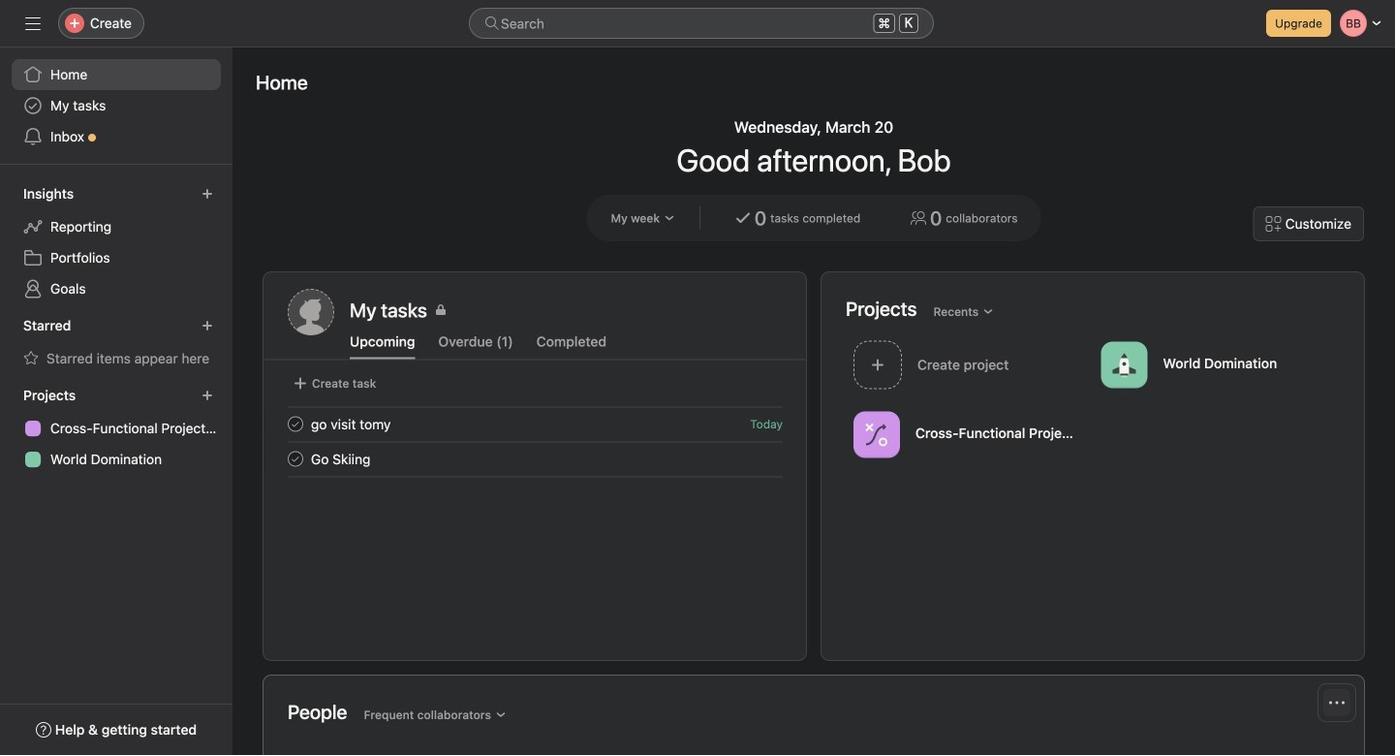 Task type: describe. For each thing, give the bounding box(es) containing it.
projects element
[[0, 378, 233, 479]]

new project or portfolio image
[[202, 390, 213, 401]]

mark complete checkbox for first list item from the bottom
[[284, 447, 307, 471]]

rocket image
[[1113, 353, 1137, 377]]

mark complete image for 2nd list item from the bottom
[[284, 412, 307, 436]]

hide sidebar image
[[25, 16, 41, 31]]

mark complete image for first list item from the bottom
[[284, 447, 307, 471]]

add profile photo image
[[288, 289, 334, 335]]

new insights image
[[202, 188, 213, 200]]

insights element
[[0, 176, 233, 308]]

1 list item from the top
[[265, 407, 807, 442]]



Task type: locate. For each thing, give the bounding box(es) containing it.
2 mark complete image from the top
[[284, 447, 307, 471]]

add items to starred image
[[202, 320, 213, 332]]

1 mark complete image from the top
[[284, 412, 307, 436]]

line_and_symbols image
[[866, 423, 889, 446]]

mark complete image
[[284, 412, 307, 436], [284, 447, 307, 471]]

None field
[[469, 8, 934, 39]]

0 vertical spatial mark complete image
[[284, 412, 307, 436]]

starred element
[[0, 308, 233, 378]]

1 vertical spatial mark complete image
[[284, 447, 307, 471]]

1 mark complete checkbox from the top
[[284, 412, 307, 436]]

global element
[[0, 47, 233, 164]]

2 mark complete checkbox from the top
[[284, 447, 307, 471]]

mark complete checkbox for 2nd list item from the bottom
[[284, 412, 307, 436]]

1 vertical spatial mark complete checkbox
[[284, 447, 307, 471]]

Search tasks, projects, and more text field
[[469, 8, 934, 39]]

list item
[[265, 407, 807, 442], [265, 442, 807, 476]]

2 list item from the top
[[265, 442, 807, 476]]

0 vertical spatial mark complete checkbox
[[284, 412, 307, 436]]

Mark complete checkbox
[[284, 412, 307, 436], [284, 447, 307, 471]]



Task type: vqa. For each thing, say whether or not it's contained in the screenshot.
option on the left
no



